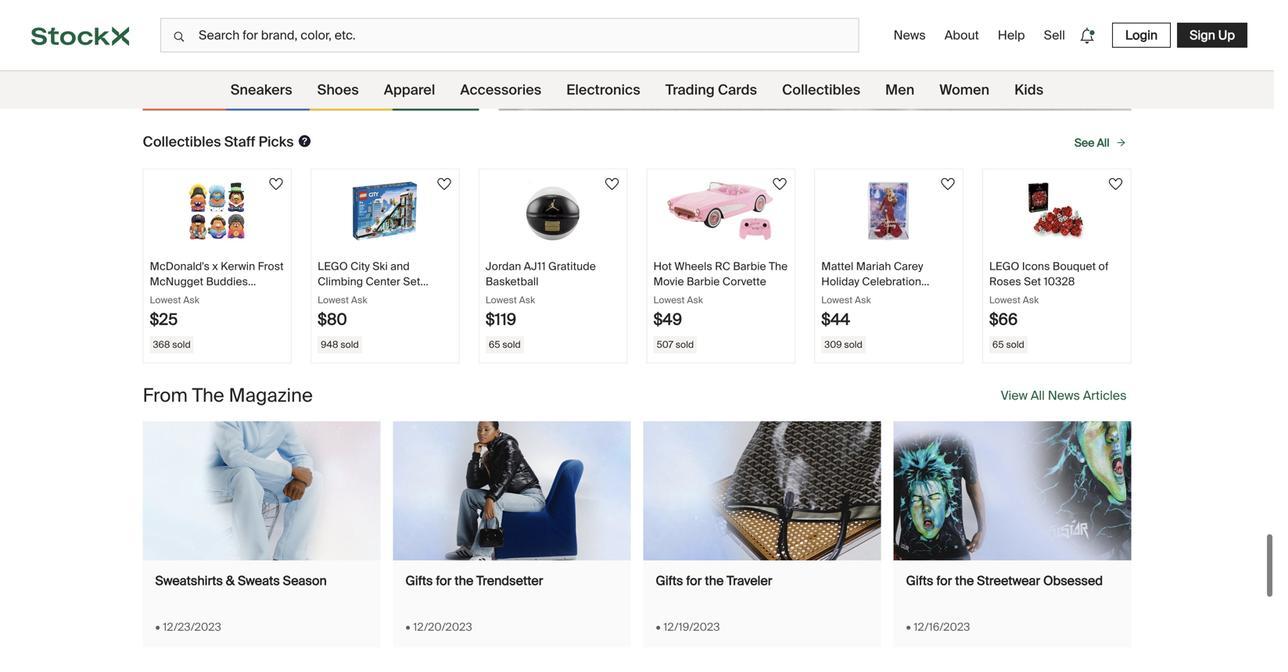Task type: describe. For each thing, give the bounding box(es) containing it.
$80
[[318, 310, 347, 330]]

• 12/20/2023
[[406, 620, 472, 635]]

cards
[[718, 81, 757, 99]]

12/20/2023
[[413, 620, 472, 635]]

help link
[[992, 21, 1031, 50]]

aj11
[[524, 259, 546, 274]]

accessories link
[[460, 71, 542, 109]]

mattel mariah carey holiday celebration barbie doll
[[821, 259, 923, 304]]

trendsetter
[[477, 573, 543, 590]]

368 sold
[[153, 339, 191, 351]]

sell
[[1044, 27, 1065, 43]]

ski
[[373, 259, 388, 274]]

948 sold
[[321, 339, 359, 351]]

65 sold for $66
[[993, 339, 1025, 351]]

about
[[945, 27, 979, 43]]

see
[[1075, 136, 1095, 150]]

shoes
[[317, 81, 359, 99]]

mariah
[[856, 259, 891, 274]]

ask inside lego icons bouquet of roses set 10328 lowest ask $66
[[1023, 294, 1039, 306]]

icons
[[1022, 259, 1050, 274]]

collectibles staff picks
[[143, 133, 294, 151]]

women
[[940, 81, 990, 99]]

sold for $66
[[1006, 339, 1025, 351]]

1 vertical spatial the
[[192, 384, 224, 408]]

view all news articles link
[[996, 383, 1131, 409]]

sign up button
[[1177, 23, 1248, 48]]

set inside mcdonald's x kerwin frost mcnugget buddies figures set of 6
[[190, 290, 207, 304]]

65 for $119
[[489, 339, 500, 351]]

lowest inside "lowest ask $44"
[[821, 294, 853, 306]]

help
[[998, 27, 1025, 43]]

• for gifts for the trendsetter
[[406, 620, 411, 635]]

368
[[153, 339, 170, 351]]

login
[[1126, 27, 1158, 43]]

follow image for $119
[[603, 175, 621, 194]]

electronics link
[[567, 71, 640, 109]]

news link
[[887, 21, 932, 50]]

&
[[226, 573, 235, 590]]

$119
[[486, 310, 516, 330]]

$66
[[989, 310, 1018, 330]]

gifts for gifts for the trendsetter
[[406, 573, 433, 590]]

10328
[[1044, 275, 1075, 289]]

product category switcher element
[[0, 71, 1274, 109]]

948
[[321, 339, 338, 351]]

6
[[223, 290, 230, 304]]

sold for $44
[[844, 339, 863, 351]]

309
[[825, 339, 842, 351]]

celebration
[[862, 275, 921, 289]]

corvette
[[723, 275, 766, 289]]

309 sold
[[825, 339, 863, 351]]

mcdonald's x kerwin frost mcnugget buddies figures set of 6 image
[[163, 182, 272, 241]]

gratitude
[[548, 259, 596, 274]]

collectibles for collectibles staff picks
[[143, 133, 221, 151]]

Search... search field
[[160, 18, 859, 52]]

jordan aj11 gratitude basketball lowest ask $119
[[486, 259, 596, 330]]

collectibles for collectibles
[[782, 81, 860, 99]]

$25
[[150, 310, 178, 330]]

sell link
[[1038, 21, 1072, 50]]

gifts for the streetwear obsessed
[[906, 573, 1103, 590]]

lowest ask $44
[[821, 294, 871, 330]]

sold for $80
[[341, 339, 359, 351]]

obsessed
[[1043, 573, 1103, 590]]

and
[[390, 259, 410, 274]]

follow image
[[267, 175, 286, 194]]

jordan aj11 gratitude basketball image
[[498, 182, 608, 241]]

507 sold
[[657, 339, 694, 351]]

ask inside "lowest ask $44"
[[855, 294, 871, 306]]

x
[[212, 259, 218, 274]]

gifts for gifts for the traveler
[[656, 573, 683, 590]]

of inside mcdonald's x kerwin frost mcnugget buddies figures set of 6
[[210, 290, 220, 304]]

kids
[[1015, 81, 1044, 99]]

mattel mariah carey holiday celebration barbie doll image
[[834, 182, 944, 241]]

• for sweatshirts & sweats season
[[155, 620, 160, 635]]

bouquet
[[1053, 259, 1096, 274]]

• for gifts for the streetwear obsessed
[[906, 620, 911, 635]]

lowest inside jordan aj11 gratitude basketball lowest ask $119
[[486, 294, 517, 306]]

barbie inside mattel mariah carey holiday celebration barbie doll
[[821, 290, 855, 304]]

kerwin
[[221, 259, 255, 274]]

carey
[[894, 259, 923, 274]]

set inside lego city ski and climbing center set 60366
[[403, 275, 420, 289]]

the for streetwear
[[955, 573, 974, 590]]

the for traveler
[[705, 573, 724, 590]]

set inside lego icons bouquet of roses set 10328 lowest ask $66
[[1024, 275, 1041, 289]]

hot
[[654, 259, 672, 274]]

4 follow image from the left
[[939, 175, 957, 194]]

kids link
[[1015, 71, 1044, 109]]

• for gifts for the traveler
[[656, 620, 661, 635]]

collectibles link
[[782, 71, 860, 109]]

notification unread icon image
[[1076, 25, 1098, 47]]

sweats
[[238, 573, 280, 590]]

mattel
[[821, 259, 854, 274]]

sign up
[[1190, 27, 1235, 43]]

electronics
[[567, 81, 640, 99]]

buddies
[[206, 275, 248, 289]]

sold for $119
[[502, 339, 521, 351]]

trading cards link
[[665, 71, 757, 109]]

lego for lego icons bouquet of roses set 10328 lowest ask $66
[[989, 259, 1020, 274]]

1 horizontal spatial news
[[1048, 388, 1080, 404]]

see all
[[1075, 136, 1110, 150]]

magazine
[[229, 384, 313, 408]]

lego city ski and climbing center set 60366 image
[[330, 182, 440, 241]]

lego icons bouquet of roses set 10328 lowest ask $66
[[989, 259, 1109, 330]]

gifts for gifts for the streetwear obsessed
[[906, 573, 934, 590]]

view all news articles
[[1001, 388, 1127, 404]]

mcdonald's x kerwin frost mcnugget buddies figures set of 6
[[150, 259, 284, 304]]

figures
[[150, 290, 188, 304]]



Task type: locate. For each thing, give the bounding box(es) containing it.
507
[[657, 339, 673, 351]]

view
[[1001, 388, 1028, 404]]

all
[[1097, 136, 1110, 150], [1031, 388, 1045, 404]]

2 the from the left
[[705, 573, 724, 590]]

3 gifts from the left
[[906, 573, 934, 590]]

ask down the mcnugget
[[183, 294, 199, 306]]

2 horizontal spatial gifts
[[906, 573, 934, 590]]

sold right 368
[[172, 339, 191, 351]]

holiday
[[821, 275, 859, 289]]

ask down "climbing"
[[351, 294, 367, 306]]

sold down $66
[[1006, 339, 1025, 351]]

stockx logo link
[[0, 0, 160, 70]]

1 sold from the left
[[172, 339, 191, 351]]

the left trendsetter
[[455, 573, 473, 590]]

4 ask from the left
[[687, 294, 703, 306]]

news
[[894, 27, 926, 43], [1048, 388, 1080, 404]]

sold down $119
[[502, 339, 521, 351]]

lego for lego city ski and climbing center set 60366
[[318, 259, 348, 274]]

2 65 from the left
[[993, 339, 1004, 351]]

rc
[[715, 259, 730, 274]]

1 lowest from the left
[[150, 294, 181, 306]]

hot wheels rc barbie the movie barbie corvette image
[[666, 182, 776, 241]]

2 horizontal spatial for
[[937, 573, 952, 590]]

$44
[[821, 310, 850, 330]]

lowest up $119
[[486, 294, 517, 306]]

the right from
[[192, 384, 224, 408]]

climbing
[[318, 275, 363, 289]]

3 the from the left
[[955, 573, 974, 590]]

barbie down wheels
[[687, 275, 720, 289]]

for for streetwear
[[937, 573, 952, 590]]

3 follow image from the left
[[771, 175, 789, 194]]

lego
[[318, 259, 348, 274], [989, 259, 1020, 274]]

1 horizontal spatial lego
[[989, 259, 1020, 274]]

apparel link
[[384, 71, 435, 109]]

lowest ask $80
[[318, 294, 367, 330]]

3 lowest from the left
[[486, 294, 517, 306]]

ask inside the lowest ask $25
[[183, 294, 199, 306]]

0 horizontal spatial the
[[455, 573, 473, 590]]

1 vertical spatial collectibles
[[143, 133, 221, 151]]

news left about link
[[894, 27, 926, 43]]

0 vertical spatial of
[[1099, 259, 1109, 274]]

lego inside lego icons bouquet of roses set 10328 lowest ask $66
[[989, 259, 1020, 274]]

barbie down holiday
[[821, 290, 855, 304]]

65 sold for $119
[[489, 339, 521, 351]]

1 horizontal spatial 65 sold
[[993, 339, 1025, 351]]

12/16/2023
[[914, 620, 970, 635]]

picks
[[259, 133, 294, 151]]

ask inside lowest ask $80
[[351, 294, 367, 306]]

2 horizontal spatial barbie
[[821, 290, 855, 304]]

women link
[[940, 71, 990, 109]]

3 sold from the left
[[502, 339, 521, 351]]

men link
[[886, 71, 915, 109]]

6 ask from the left
[[1023, 294, 1039, 306]]

• left 12/23/2023
[[155, 620, 160, 635]]

0 horizontal spatial news
[[894, 27, 926, 43]]

2 gifts from the left
[[656, 573, 683, 590]]

staff
[[224, 133, 255, 151]]

0 horizontal spatial lego
[[318, 259, 348, 274]]

5 ask from the left
[[855, 294, 871, 306]]

0 horizontal spatial the
[[192, 384, 224, 408]]

the for trendsetter
[[455, 573, 473, 590]]

for up 12/19/2023
[[686, 573, 702, 590]]

6 lowest from the left
[[989, 294, 1021, 306]]

1 65 sold from the left
[[489, 339, 521, 351]]

1 the from the left
[[455, 573, 473, 590]]

• left 12/19/2023
[[656, 620, 661, 635]]

hot wheels rc barbie the movie barbie corvette lowest ask $49
[[654, 259, 788, 330]]

barbie up corvette
[[733, 259, 766, 274]]

lowest inside hot wheels rc barbie the movie barbie corvette lowest ask $49
[[654, 294, 685, 306]]

1 • from the left
[[155, 620, 160, 635]]

sold for $25
[[172, 339, 191, 351]]

3 • from the left
[[656, 620, 661, 635]]

all for see
[[1097, 136, 1110, 150]]

0 horizontal spatial all
[[1031, 388, 1045, 404]]

2 horizontal spatial the
[[955, 573, 974, 590]]

the
[[455, 573, 473, 590], [705, 573, 724, 590], [955, 573, 974, 590]]

12/19/2023
[[663, 620, 720, 635]]

0 vertical spatial all
[[1097, 136, 1110, 150]]

doll
[[857, 290, 877, 304]]

0 vertical spatial the
[[769, 259, 788, 274]]

ask down wheels
[[687, 294, 703, 306]]

all right view
[[1031, 388, 1045, 404]]

ask down icons
[[1023, 294, 1039, 306]]

the
[[769, 259, 788, 274], [192, 384, 224, 408]]

•
[[155, 620, 160, 635], [406, 620, 411, 635], [656, 620, 661, 635], [906, 620, 911, 635]]

65 down $66
[[993, 339, 1004, 351]]

for for trendsetter
[[436, 573, 452, 590]]

1 horizontal spatial of
[[1099, 259, 1109, 274]]

lowest inside lego icons bouquet of roses set 10328 lowest ask $66
[[989, 294, 1021, 306]]

of
[[1099, 259, 1109, 274], [210, 290, 220, 304]]

sold right 948 in the left of the page
[[341, 339, 359, 351]]

jordan
[[486, 259, 521, 274]]

2 65 sold from the left
[[993, 339, 1025, 351]]

• left the 12/16/2023 on the bottom right
[[906, 620, 911, 635]]

set down icons
[[1024, 275, 1041, 289]]

4 lowest from the left
[[654, 294, 685, 306]]

• 12/19/2023
[[656, 620, 720, 635]]

sold right 507
[[676, 339, 694, 351]]

bestofseries_secondaryb_copy_2.jpg image
[[143, 0, 479, 111]]

5 follow image from the left
[[1106, 175, 1125, 194]]

mcdonald's
[[150, 259, 210, 274]]

65 sold
[[489, 339, 521, 351], [993, 339, 1025, 351]]

1 horizontal spatial barbie
[[733, 259, 766, 274]]

2 lowest from the left
[[318, 294, 349, 306]]

2 sold from the left
[[341, 339, 359, 351]]

set down the mcnugget
[[190, 290, 207, 304]]

0 horizontal spatial gifts
[[406, 573, 433, 590]]

1 horizontal spatial the
[[769, 259, 788, 274]]

4 sold from the left
[[676, 339, 694, 351]]

6 sold from the left
[[1006, 339, 1025, 351]]

lego up "climbing"
[[318, 259, 348, 274]]

1 follow image from the left
[[435, 175, 454, 194]]

60366
[[318, 290, 352, 304]]

frost
[[258, 259, 284, 274]]

lego icons bouquet of roses set 10328 image
[[1002, 182, 1112, 241]]

gifts up • 12/16/2023
[[906, 573, 934, 590]]

lego up roses
[[989, 259, 1020, 274]]

ask
[[183, 294, 199, 306], [351, 294, 367, 306], [519, 294, 535, 306], [687, 294, 703, 306], [855, 294, 871, 306], [1023, 294, 1039, 306]]

movie
[[654, 275, 684, 289]]

gifts up • 12/19/2023
[[656, 573, 683, 590]]

ask down basketball
[[519, 294, 535, 306]]

follow image for 10328
[[1106, 175, 1125, 194]]

5 lowest from the left
[[821, 294, 853, 306]]

0 horizontal spatial 65 sold
[[489, 339, 521, 351]]

for up 12/20/2023
[[436, 573, 452, 590]]

lowest down movie
[[654, 294, 685, 306]]

2 horizontal spatial set
[[1024, 275, 1041, 289]]

collectibles staff picks image
[[297, 134, 313, 149]]

1 horizontal spatial gifts
[[656, 573, 683, 590]]

12/23/2023
[[163, 620, 221, 635]]

65 sold down $119
[[489, 339, 521, 351]]

stockx logo image
[[31, 26, 129, 46]]

of right bouquet
[[1099, 259, 1109, 274]]

follow image for barbie
[[771, 175, 789, 194]]

1 gifts from the left
[[406, 573, 433, 590]]

lego city ski and climbing center set 60366
[[318, 259, 420, 304]]

set down and
[[403, 275, 420, 289]]

1 vertical spatial news
[[1048, 388, 1080, 404]]

lowest down holiday
[[821, 294, 853, 306]]

1 horizontal spatial the
[[705, 573, 724, 590]]

65 down $119
[[489, 339, 500, 351]]

1 ask from the left
[[183, 294, 199, 306]]

the left "streetwear"
[[955, 573, 974, 590]]

sweatshirts & sweats season
[[155, 573, 327, 590]]

0 horizontal spatial 65
[[489, 339, 500, 351]]

4 • from the left
[[906, 620, 911, 635]]

65
[[489, 339, 500, 351], [993, 339, 1004, 351]]

season
[[283, 573, 327, 590]]

trading
[[665, 81, 715, 99]]

all right see
[[1097, 136, 1110, 150]]

1 horizontal spatial set
[[403, 275, 420, 289]]

1 65 from the left
[[489, 339, 500, 351]]

for up the 12/16/2023 on the bottom right
[[937, 573, 952, 590]]

gifts up • 12/20/2023 at the left bottom
[[406, 573, 433, 590]]

ask down holiday
[[855, 294, 871, 306]]

1 vertical spatial of
[[210, 290, 220, 304]]

ask inside hot wheels rc barbie the movie barbie corvette lowest ask $49
[[687, 294, 703, 306]]

2 for from the left
[[686, 573, 702, 590]]

0 horizontal spatial of
[[210, 290, 220, 304]]

accessories
[[460, 81, 542, 99]]

sold for $49
[[676, 339, 694, 351]]

0 horizontal spatial set
[[190, 290, 207, 304]]

$49
[[654, 310, 682, 330]]

0 horizontal spatial barbie
[[687, 275, 720, 289]]

lowest inside the lowest ask $25
[[150, 294, 181, 306]]

2 lego from the left
[[989, 259, 1020, 274]]

traveler
[[727, 573, 772, 590]]

the inside hot wheels rc barbie the movie barbie corvette lowest ask $49
[[769, 259, 788, 274]]

1 horizontal spatial all
[[1097, 136, 1110, 150]]

• 12/23/2023
[[155, 620, 221, 635]]

3 for from the left
[[937, 573, 952, 590]]

1 horizontal spatial for
[[686, 573, 702, 590]]

2 • from the left
[[406, 620, 411, 635]]

• left 12/20/2023
[[406, 620, 411, 635]]

1 for from the left
[[436, 573, 452, 590]]

1 lego from the left
[[318, 259, 348, 274]]

2 ask from the left
[[351, 294, 367, 306]]

barbie
[[733, 259, 766, 274], [687, 275, 720, 289], [821, 290, 855, 304]]

ask inside jordan aj11 gratitude basketball lowest ask $119
[[519, 294, 535, 306]]

login button
[[1112, 23, 1171, 48]]

men
[[886, 81, 915, 99]]

3 ask from the left
[[519, 294, 535, 306]]

sold
[[172, 339, 191, 351], [341, 339, 359, 351], [502, 339, 521, 351], [676, 339, 694, 351], [844, 339, 863, 351], [1006, 339, 1025, 351]]

up
[[1218, 27, 1235, 43]]

0 vertical spatial collectibles
[[782, 81, 860, 99]]

sign
[[1190, 27, 1215, 43]]

lowest up $80
[[318, 294, 349, 306]]

apparel
[[384, 81, 435, 99]]

1 horizontal spatial collectibles
[[782, 81, 860, 99]]

65 sold down $66
[[993, 339, 1025, 351]]

sneakers link
[[231, 71, 292, 109]]

• 12/16/2023
[[906, 620, 970, 635]]

streetwear
[[977, 573, 1040, 590]]

follow image
[[435, 175, 454, 194], [603, 175, 621, 194], [771, 175, 789, 194], [939, 175, 957, 194], [1106, 175, 1125, 194]]

of inside lego icons bouquet of roses set 10328 lowest ask $66
[[1099, 259, 1109, 274]]

1 horizontal spatial 65
[[993, 339, 1004, 351]]

1 vertical spatial all
[[1031, 388, 1045, 404]]

wheels
[[675, 259, 712, 274]]

lowest down roses
[[989, 294, 1021, 306]]

0 horizontal spatial for
[[436, 573, 452, 590]]

0 horizontal spatial collectibles
[[143, 133, 221, 151]]

all for view
[[1031, 388, 1045, 404]]

of left 6
[[210, 290, 220, 304]]

mcnugget
[[150, 275, 203, 289]]

collectibles inside the product category switcher element
[[782, 81, 860, 99]]

2 follow image from the left
[[603, 175, 621, 194]]

designer_beltssecondarya.jpg image
[[499, 0, 1131, 111]]

sneakers
[[231, 81, 292, 99]]

trading cards
[[665, 81, 757, 99]]

lowest up $25
[[150, 294, 181, 306]]

sold right 309
[[844, 339, 863, 351]]

lowest inside lowest ask $80
[[318, 294, 349, 306]]

0 vertical spatial news
[[894, 27, 926, 43]]

basketball
[[486, 275, 539, 289]]

the right rc
[[769, 259, 788, 274]]

roses
[[989, 275, 1021, 289]]

sweatshirts
[[155, 573, 223, 590]]

the left traveler
[[705, 573, 724, 590]]

lego inside lego city ski and climbing center set 60366
[[318, 259, 348, 274]]

for for traveler
[[686, 573, 702, 590]]

for
[[436, 573, 452, 590], [686, 573, 702, 590], [937, 573, 952, 590]]

about link
[[938, 21, 985, 50]]

news left articles
[[1048, 388, 1080, 404]]

see all link
[[1070, 130, 1131, 156]]

articles
[[1083, 388, 1127, 404]]

65 for $66
[[993, 339, 1004, 351]]

5 sold from the left
[[844, 339, 863, 351]]



Task type: vqa. For each thing, say whether or not it's contained in the screenshot.


